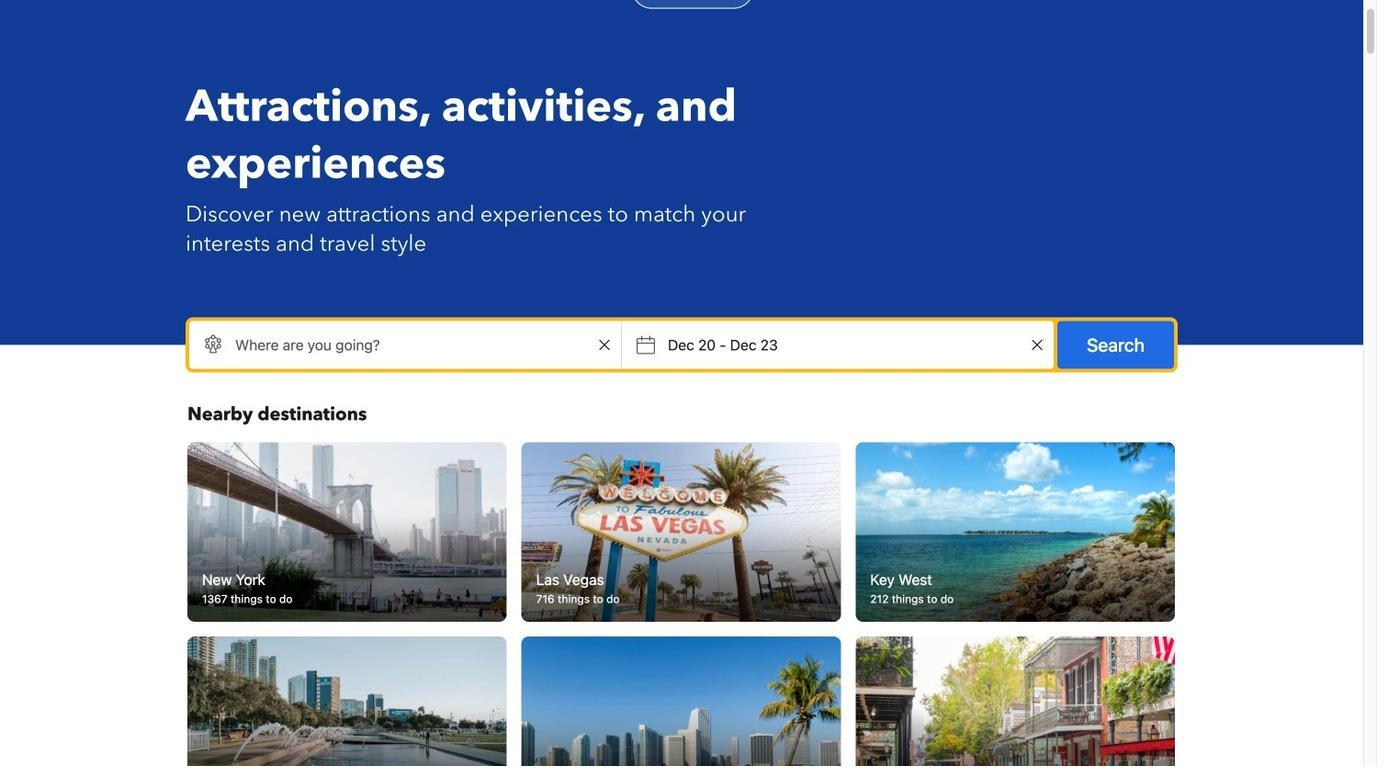 Task type: vqa. For each thing, say whether or not it's contained in the screenshot.
1.3
no



Task type: locate. For each thing, give the bounding box(es) containing it.
las vegas image
[[522, 443, 841, 622]]

Where are you going? search field
[[189, 321, 621, 369]]

san diego image
[[187, 637, 507, 766]]



Task type: describe. For each thing, give the bounding box(es) containing it.
miami image
[[522, 637, 841, 766]]

new orleans image
[[856, 637, 1175, 766]]

new york image
[[187, 443, 507, 622]]

key west image
[[848, 438, 1183, 627]]



